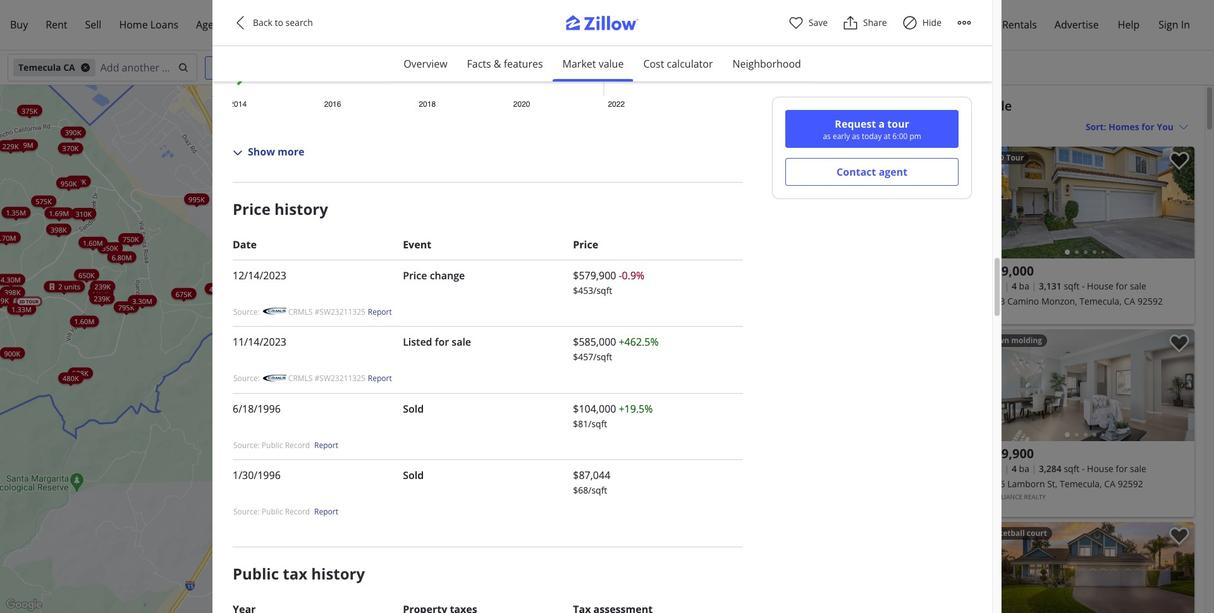 Task type: describe. For each thing, give the bounding box(es) containing it.
save this home image for basketball court
[[1169, 527, 1190, 546]]

565k link
[[387, 272, 412, 283]]

1 source: public record report from the top
[[233, 440, 338, 451]]

share
[[863, 16, 887, 28]]

0 horizontal spatial 875k link
[[454, 343, 479, 354]]

sqft for $919,000
[[1064, 280, 1080, 292]]

home loans
[[119, 18, 178, 32]]

st,
[[1047, 478, 1058, 490]]

3d for 3d tour
[[995, 152, 1005, 163]]

92592 for $919,000
[[1138, 295, 1163, 307]]

3d tour
[[993, 152, 1024, 163]]

share image
[[843, 15, 858, 30]]

- house for sale for $919,000
[[1082, 280, 1147, 292]]

temecula ca real estate & homes for sale
[[753, 97, 1012, 114]]

2 sw23211325 from the top
[[320, 373, 366, 384]]

more
[[278, 145, 304, 159]]

3.30m
[[132, 296, 152, 305]]

price history
[[233, 198, 328, 219]]

$579,900 -0.9% $453 /sqft
[[573, 269, 645, 296]]

cost calculator button
[[633, 46, 723, 82]]

$87,044 $68 /sqft
[[573, 469, 611, 497]]

800k inside for you 800k
[[268, 211, 284, 220]]

advertise
[[1055, 18, 1099, 32]]

homes
[[918, 97, 961, 114]]

map data ©2023 google
[[563, 605, 632, 612]]

785k
[[429, 325, 445, 334]]

1 vertical spatial public
[[262, 507, 283, 517]]

995k link
[[184, 193, 209, 205]]

310k link
[[71, 208, 96, 219]]

camino
[[1008, 295, 1039, 307]]

92592 for $949,900
[[1118, 478, 1143, 490]]

ba for $949,900
[[1019, 463, 1030, 475]]

1 vertical spatial 790k link
[[442, 441, 472, 458]]

850k
[[403, 173, 419, 183]]

825k
[[524, 260, 540, 270]]

540k
[[347, 308, 363, 317]]

1.33m
[[12, 304, 32, 313]]

2 vertical spatial public
[[233, 563, 279, 584]]

0 horizontal spatial 950k
[[61, 178, 77, 188]]

6.80m link
[[107, 251, 136, 263]]

45473
[[980, 295, 1005, 307]]

date
[[233, 238, 257, 252]]

1.35m
[[6, 208, 26, 217]]

main navigation
[[0, 0, 1214, 51]]

map
[[563, 605, 575, 612]]

475k
[[209, 284, 225, 293]]

sign
[[1159, 18, 1179, 32]]

search image
[[178, 63, 188, 73]]

use
[[666, 605, 676, 612]]

590k
[[348, 311, 364, 320]]

1.69m
[[49, 208, 69, 218]]

bds for $919,000
[[987, 280, 1002, 292]]

skip link list tab list
[[394, 46, 811, 82]]

1 vertical spatial 650k link
[[74, 269, 99, 280]]

+462.5%
[[619, 335, 659, 349]]

3d for 3d tour 1.33m
[[19, 299, 25, 304]]

ba for $919,000
[[1019, 280, 1030, 292]]

528k link
[[68, 367, 93, 379]]

239k for bottom the '239k' link
[[94, 294, 110, 303]]

2.99m
[[13, 140, 33, 149]]

$81
[[573, 418, 588, 430]]

$585,000 +462.5% $457 /sqft
[[573, 335, 659, 363]]

1m
[[602, 83, 612, 93]]

6/18/1996
[[233, 402, 281, 416]]

buy link
[[1, 10, 37, 40]]

4 ba for $949,900
[[1012, 463, 1030, 475]]

1 vertical spatial 1.60m link
[[70, 316, 99, 327]]

1.80m
[[384, 259, 404, 269]]

/sqft inside $579,900 -0.9% $453 /sqft
[[593, 284, 612, 296]]

finder
[[226, 18, 254, 32]]

2
[[58, 282, 62, 291]]

2 crmls from the top
[[288, 373, 313, 384]]

560k link
[[509, 255, 534, 267]]

3d tour 1.33m
[[12, 299, 39, 313]]

save this home image for $949,900
[[1169, 335, 1190, 353]]

5.70m link
[[0, 232, 21, 243]]

price for price
[[573, 238, 598, 252]]

398k for the rightmost 398k link
[[51, 224, 67, 234]]

agent
[[879, 165, 908, 179]]

383k link
[[245, 142, 270, 153]]

real
[[835, 97, 861, 114]]

350k link
[[98, 242, 123, 254]]

1 crmls # sw23211325 from the top
[[288, 307, 366, 317]]

1 vertical spatial 875k
[[458, 344, 474, 353]]

backyard relaxation
[[760, 152, 837, 163]]

31226 comotilo ct, temecula, ca 92592 image
[[750, 147, 970, 259]]

tour inside the 800k 3d tour 724k
[[349, 317, 362, 323]]

370k link
[[58, 142, 83, 154]]

tour
[[1007, 152, 1024, 163]]

chevron right image for molding
[[1173, 378, 1188, 393]]

4 for $919,000
[[1012, 280, 1017, 292]]

45473 camino monzon, temecula, ca 92592 image
[[975, 147, 1195, 259]]

2 crmls # sw23211325 from the top
[[288, 373, 366, 384]]

alliance
[[994, 493, 1023, 502]]

3d for 3d tour 540k
[[351, 302, 357, 308]]

1 vertical spatial 1.60m
[[74, 317, 94, 326]]

sale for $949,900
[[1130, 463, 1147, 475]]

1 vertical spatial 790k
[[446, 448, 463, 457]]

zillow logo image
[[557, 15, 658, 37]]

0 horizontal spatial chevron left image
[[233, 15, 248, 30]]

map region
[[0, 1, 855, 614]]

1.60m inside 480k 1.60m
[[83, 238, 103, 247]]

0 vertical spatial 790k
[[458, 386, 474, 395]]

crown
[[985, 335, 1010, 346]]

sell link
[[76, 10, 110, 40]]

hide image
[[902, 15, 918, 30]]

for for $919,000
[[1116, 280, 1128, 292]]

ca inside 45473 camino monzon, temecula, ca 92592 redfin
[[1124, 295, 1135, 307]]

795k link
[[114, 301, 139, 313]]

2 horizontal spatial 800k link
[[435, 347, 460, 359]]

1 horizontal spatial 1.50m link
[[377, 260, 406, 272]]

780k
[[300, 200, 316, 210]]

- house for sale for $949,900
[[1082, 463, 1147, 475]]

remove
[[562, 102, 598, 114]]

sale
[[987, 97, 1012, 114]]

©2023
[[591, 605, 610, 612]]

1 # from the top
[[315, 307, 320, 317]]

market
[[563, 57, 596, 71]]

900k link
[[0, 347, 25, 359]]

help
[[1118, 18, 1140, 32]]

735k link
[[242, 199, 267, 211]]

main content containing temecula ca real estate & homes for sale
[[740, 85, 1205, 614]]

chevron left image for basketball court
[[981, 571, 996, 586]]

realty
[[1024, 493, 1046, 502]]

price for price history
[[233, 198, 271, 219]]

contact agent button
[[786, 158, 959, 186]]

0 vertical spatial 875k link
[[524, 262, 549, 273]]

heart image
[[789, 15, 804, 30]]

& inside button
[[494, 57, 501, 71]]

hide
[[923, 16, 942, 28]]

$87,044
[[573, 469, 611, 483]]

735k
[[247, 200, 263, 210]]

2 as from the left
[[852, 131, 860, 142]]

rentals
[[1002, 18, 1037, 32]]

chevron left image for 3d tour
[[981, 195, 996, 210]]

neighborhood
[[733, 57, 801, 71]]

3d tour 540k
[[347, 302, 370, 317]]

4 ba for $919,000
[[1012, 280, 1030, 292]]

919k
[[435, 330, 452, 339]]

889k
[[551, 282, 567, 291]]

/sqft inside $104,000 +19.5% $81 /sqft
[[588, 418, 607, 430]]

34346 lamborn st, temecula, ca 92592 image
[[975, 330, 1195, 441]]

in
[[1181, 18, 1190, 32]]

1 vertical spatial 950k link
[[558, 265, 583, 277]]

3,131 sqft
[[1039, 280, 1080, 292]]

$68
[[573, 485, 588, 497]]

house for $949,900
[[1087, 463, 1114, 475]]

terms
[[639, 605, 657, 612]]

1 sw23211325 from the top
[[320, 307, 366, 317]]

1 vertical spatial history
[[311, 563, 365, 584]]

890k
[[315, 318, 331, 328]]

375k link
[[17, 105, 42, 116]]



Task type: vqa. For each thing, say whether or not it's contained in the screenshot.
the and within FLAUNT THESE HOME FEATURES TO HELP CLIENTS SELL FOR MORE AND FASTER
no



Task type: locate. For each thing, give the bounding box(es) containing it.
1.69m link
[[45, 207, 73, 219]]

/sqft inside $87,044 $68 /sqft
[[588, 485, 607, 497]]

0 vertical spatial chevron right image
[[1173, 195, 1188, 210]]

573k link
[[387, 274, 412, 285]]

tour inside 3d tour 1.33m
[[26, 299, 39, 304]]

1 crmls from the top
[[288, 307, 313, 317]]

chevron right image for relaxation
[[948, 195, 964, 210]]

0 vertical spatial chevron left image
[[981, 378, 996, 393]]

0 horizontal spatial chevron right image
[[948, 195, 964, 210]]

485k
[[239, 173, 256, 183]]

save this home image for backyard relaxation
[[945, 152, 965, 170]]

chevron right image inside property images, use arrow keys to navigate, image 1 of 14 group
[[948, 195, 964, 210]]

property images, use arrow keys to navigate, image 1 of 20 group
[[975, 522, 1195, 614]]

0 vertical spatial ba
[[1019, 280, 1030, 292]]

0 vertical spatial 398k link
[[46, 223, 71, 235]]

0 vertical spatial chevron right image
[[948, 195, 964, 210]]

800k
[[268, 211, 284, 220], [413, 238, 429, 248], [321, 324, 337, 334], [439, 348, 455, 358]]

market value
[[563, 57, 624, 71]]

1 bds from the top
[[987, 280, 1002, 292]]

2 ba from the top
[[1019, 463, 1030, 475]]

as right the early
[[852, 131, 860, 142]]

1 vertical spatial 650k
[[78, 270, 95, 279]]

chevron left image down 3d tour
[[981, 195, 996, 210]]

chevron left image inside the property images, use arrow keys to navigate, image 1 of 20 group
[[981, 571, 996, 586]]

sale
[[1130, 280, 1147, 292], [452, 335, 471, 349], [1130, 463, 1147, 475]]

crmls up 890k link
[[288, 307, 313, 317]]

1 horizontal spatial 398k link
[[46, 223, 71, 235]]

1 vertical spatial save this home image
[[1169, 527, 1190, 546]]

chevron down image inside main content
[[1179, 122, 1189, 132]]

clear field image
[[176, 63, 187, 73]]

950k up 889k link
[[562, 266, 578, 276]]

chevron left image
[[981, 378, 996, 393], [981, 571, 996, 586]]

temecula, down 3,284 sqft
[[1060, 478, 1102, 490]]

1 vertical spatial chevron right image
[[1173, 571, 1188, 586]]

google
[[612, 605, 632, 612]]

0 vertical spatial 1.50m link
[[230, 206, 259, 218]]

2 source: public record report from the top
[[233, 507, 338, 517]]

950k link up 889k link
[[558, 265, 583, 277]]

350k
[[102, 243, 118, 253]]

398k for the left 398k link
[[4, 287, 20, 297]]

sale up 34346 lamborn st, temecula, ca 92592 link
[[1130, 463, 1147, 475]]

temecula, inside 45473 camino monzon, temecula, ca 92592 redfin
[[1080, 295, 1122, 307]]

3,284
[[1039, 463, 1062, 475]]

property images, use arrow keys to navigate, image 1 of 62 group
[[975, 147, 1195, 262]]

house
[[1087, 280, 1114, 292], [1087, 463, 1114, 475]]

property images, use arrow keys to navigate, image 1 of 55 group
[[975, 330, 1195, 445]]

chevron left image
[[233, 15, 248, 30], [756, 195, 772, 210], [981, 195, 996, 210]]

temecula for temecula ca
[[18, 61, 61, 73]]

/sqft down $585,000
[[593, 351, 612, 363]]

0 vertical spatial price
[[233, 198, 271, 219]]

1 horizontal spatial 800k link
[[408, 237, 433, 249]]

main content
[[740, 85, 1205, 614]]

675k
[[176, 289, 192, 298]]

source: public record report
[[233, 440, 338, 451], [233, 507, 338, 517]]

for down 785k
[[435, 335, 449, 349]]

3d inside the 800k 3d tour 724k
[[342, 317, 348, 323]]

239k link left 795k
[[89, 293, 114, 304]]

2 house from the top
[[1087, 463, 1114, 475]]

1 horizontal spatial chevron right image
[[1173, 378, 1188, 393]]

- for $919,000
[[1082, 280, 1085, 292]]

link
[[385, 108, 415, 125], [473, 152, 504, 169], [467, 190, 497, 207], [384, 203, 414, 220], [485, 265, 515, 282], [450, 361, 480, 378], [411, 371, 441, 388]]

chevron left image down basketball
[[981, 571, 996, 586]]

- up 34346 lamborn st, temecula, ca 92592 link
[[1082, 463, 1085, 475]]

875k
[[528, 263, 544, 272], [458, 344, 474, 353]]

144 results
[[753, 120, 799, 132]]

0 vertical spatial 4 ba
[[1012, 280, 1030, 292]]

0 vertical spatial record
[[285, 440, 310, 451]]

- house for sale up 34346 lamborn st, temecula, ca 92592 link
[[1082, 463, 1147, 475]]

1.50m link up "565k" link
[[377, 260, 406, 272]]

0 horizontal spatial temecula
[[18, 61, 61, 73]]

chevron left image for crown molding
[[981, 378, 996, 393]]

2 vertical spatial sale
[[1130, 463, 1147, 475]]

lamborn
[[1008, 478, 1045, 490]]

1 vertical spatial 239k link
[[89, 293, 114, 304]]

sqft up 34346 lamborn st, temecula, ca 92592 link
[[1064, 463, 1080, 475]]

remove tag image
[[80, 63, 90, 73]]

2 chevron right image from the top
[[1173, 571, 1188, 586]]

source: public record report down 1/30/1996
[[233, 507, 338, 517]]

1 sold from the top
[[403, 402, 424, 416]]

1 source: from the top
[[233, 307, 260, 317]]

1 sqft from the top
[[1064, 280, 1080, 292]]

2.20m link
[[506, 176, 535, 188]]

save this home image
[[1169, 152, 1190, 170], [1169, 335, 1190, 353]]

0 vertical spatial public
[[262, 440, 283, 451]]

950k link up the 1.69m link
[[56, 177, 81, 189]]

1.80m link
[[380, 258, 409, 270]]

chevron left image down backyard
[[756, 195, 772, 210]]

/sqft down $579,900
[[593, 284, 612, 296]]

source: public record report up 1/30/1996
[[233, 440, 338, 451]]

- up '45473 camino monzon, temecula, ca 92592' link
[[1082, 280, 1085, 292]]

1 vertical spatial crmls
[[288, 373, 313, 384]]

1 vertical spatial record
[[285, 507, 310, 517]]

2 horizontal spatial price
[[573, 238, 598, 252]]

2 source: from the top
[[233, 373, 260, 384]]

34346 lamborn st, temecula, ca 92592 exit alliance realty
[[980, 478, 1143, 502]]

chevron left image inside property images, use arrow keys to navigate, image 1 of 62 group
[[981, 195, 996, 210]]

2 chevron left image from the top
[[981, 571, 996, 586]]

919k link
[[431, 329, 456, 340]]

$919,000
[[980, 262, 1034, 280]]

public left "tax"
[[233, 563, 279, 584]]

4 source: from the top
[[233, 507, 260, 517]]

650k for 650k link to the bottom
[[78, 270, 95, 279]]

1 vertical spatial #
[[315, 373, 320, 384]]

850k link
[[399, 167, 429, 184]]

0 vertical spatial 650k link
[[66, 175, 91, 187]]

1.86m link
[[495, 102, 524, 114]]

ba up lamborn
[[1019, 463, 1030, 475]]

0 vertical spatial 398k
[[51, 224, 67, 234]]

785k link
[[424, 324, 449, 335]]

temecula, for $949,900
[[1060, 478, 1102, 490]]

1 vertical spatial temecula
[[753, 97, 812, 114]]

temecula for temecula ca real estate & homes for sale
[[753, 97, 812, 114]]

chevron right image for tour
[[1173, 195, 1188, 210]]

sale up '45473 camino monzon, temecula, ca 92592' link
[[1130, 280, 1147, 292]]

6.80m
[[112, 252, 132, 262]]

1 as from the left
[[823, 131, 831, 142]]

tour for 540k
[[358, 302, 370, 308]]

2 units
[[58, 282, 80, 291]]

tour inside 3d tour 540k
[[358, 302, 370, 308]]

0 vertical spatial 875k
[[528, 263, 544, 272]]

239k left 795k link
[[94, 294, 110, 303]]

590k link
[[343, 310, 368, 321]]

1 horizontal spatial 398k
[[51, 224, 67, 234]]

/sqft inside $585,000 +462.5% $457 /sqft
[[593, 351, 612, 363]]

1 vertical spatial crmls # sw23211325
[[288, 373, 366, 384]]

0 vertical spatial bds
[[987, 280, 1002, 292]]

2 save this home image from the top
[[1169, 335, 1190, 353]]

# down '890k'
[[315, 373, 320, 384]]

$104,000
[[573, 402, 616, 416]]

price for price change
[[403, 269, 427, 283]]

1 horizontal spatial temecula
[[753, 97, 812, 114]]

save this home image
[[945, 152, 965, 170], [1169, 527, 1190, 546]]

$949,900
[[980, 445, 1034, 462]]

public down 1/30/1996
[[262, 507, 283, 517]]

temecula, for $919,000
[[1080, 295, 1122, 307]]

0 horizontal spatial 398k
[[4, 287, 20, 297]]

1 vertical spatial 398k link
[[0, 286, 25, 298]]

2 4 ba from the top
[[1012, 463, 1030, 475]]

1.60m down 695k 'link'
[[74, 317, 94, 326]]

0 vertical spatial 650k
[[70, 176, 86, 186]]

cost calculator
[[643, 57, 713, 71]]

source: down 1/30/1996
[[233, 507, 260, 517]]

1 chevron left image from the top
[[981, 378, 996, 393]]

1 vertical spatial ba
[[1019, 463, 1030, 475]]

show more
[[248, 145, 304, 159]]

chevron right image
[[1173, 195, 1188, 210], [1173, 571, 1188, 586]]

4 ba up lamborn
[[1012, 463, 1030, 475]]

4 down $919,000
[[1012, 280, 1017, 292]]

1.50m link left for
[[230, 206, 259, 218]]

1 vertical spatial for
[[435, 335, 449, 349]]

4 down $949,900
[[1012, 463, 1017, 475]]

0 vertical spatial temecula
[[18, 61, 61, 73]]

43822 butternut dr, temecula, ca 92592 image
[[975, 522, 1195, 614]]

temecula up results
[[753, 97, 812, 114]]

/sqft down the $104,000
[[588, 418, 607, 430]]

sale for $919,000
[[1130, 280, 1147, 292]]

for up 34346 lamborn st, temecula, ca 92592 link
[[1116, 463, 1128, 475]]

750k link
[[118, 233, 143, 244]]

1.50m for rightmost 1.50m link
[[381, 261, 401, 271]]

1 vertical spatial 1.50m
[[381, 261, 401, 271]]

save this home button
[[934, 147, 970, 182], [1159, 147, 1195, 182], [1159, 330, 1195, 365], [1159, 522, 1195, 558]]

0 vertical spatial 950k
[[61, 178, 77, 188]]

sw23211325 down 724k
[[320, 373, 366, 384]]

help link
[[1109, 10, 1149, 40]]

2 vertical spatial 800k link
[[435, 347, 460, 359]]

2 horizontal spatial chevron left image
[[981, 195, 996, 210]]

2 vertical spatial price
[[403, 269, 427, 283]]

950k up the 1.69m link
[[61, 178, 77, 188]]

1 vertical spatial - house for sale
[[1082, 463, 1147, 475]]

370k
[[62, 143, 79, 153]]

public
[[262, 440, 283, 451], [262, 507, 283, 517], [233, 563, 279, 584]]

/sqft
[[593, 284, 612, 296], [593, 351, 612, 363], [588, 418, 607, 430], [588, 485, 607, 497]]

chevron right image for court
[[1173, 571, 1188, 586]]

0 vertical spatial crmls # sw23211325
[[288, 307, 366, 317]]

9.50m
[[699, 259, 719, 269]]

sold for 1/30/1996
[[403, 469, 424, 483]]

1 house from the top
[[1087, 280, 1114, 292]]

0 vertical spatial 1.60m link
[[78, 237, 107, 248]]

chevron left image left back at the left top of the page
[[233, 15, 248, 30]]

back to search
[[253, 16, 313, 28]]

1 vertical spatial chevron right image
[[1173, 378, 1188, 393]]

1 horizontal spatial 875k link
[[524, 262, 549, 273]]

temecula inside filters element
[[18, 61, 61, 73]]

chevron right image inside property images, use arrow keys to navigate, image 1 of 62 group
[[1173, 195, 1188, 210]]

0 horizontal spatial as
[[823, 131, 831, 142]]

669k
[[405, 349, 421, 359]]

1 horizontal spatial chevron left image
[[756, 195, 772, 210]]

contact agent
[[837, 165, 908, 179]]

0 horizontal spatial 398k link
[[0, 286, 25, 298]]

1 - house for sale from the top
[[1082, 280, 1147, 292]]

790k
[[458, 386, 474, 395], [446, 448, 463, 457]]

1.60m link down 310k link
[[78, 237, 107, 248]]

temecula up '375k' link
[[18, 61, 61, 73]]

2 units link
[[44, 281, 85, 292]]

chevron right image inside property images, use arrow keys to navigate, image 1 of 55 group
[[1173, 378, 1188, 393]]

0 vertical spatial #
[[315, 307, 320, 317]]

- right $579,900
[[619, 269, 622, 283]]

1 chevron right image from the top
[[1173, 195, 1188, 210]]

- for $949,900
[[1082, 463, 1085, 475]]

crmls down 890k link
[[288, 373, 313, 384]]

398k
[[51, 224, 67, 234], [4, 287, 20, 297]]

ba up camino
[[1019, 280, 1030, 292]]

650k link up the units
[[74, 269, 99, 280]]

2 record from the top
[[285, 507, 310, 517]]

& inside main content
[[905, 97, 915, 114]]

4 ba up camino
[[1012, 280, 1030, 292]]

source: up 6/18/1996
[[233, 373, 260, 384]]

house up '45473 camino monzon, temecula, ca 92592' link
[[1087, 280, 1114, 292]]

3 source: from the top
[[233, 440, 260, 451]]

650k for topmost 650k link
[[70, 176, 86, 186]]

calculator
[[667, 57, 713, 71]]

1.50m for top 1.50m link
[[235, 207, 255, 217]]

0 vertical spatial temecula,
[[1080, 295, 1122, 307]]

ca inside filters element
[[63, 61, 75, 73]]

& up 'tour'
[[905, 97, 915, 114]]

filters element
[[0, 51, 1214, 85]]

sign in link
[[1150, 10, 1199, 40]]

chevron right image
[[948, 195, 964, 210], [1173, 378, 1188, 393]]

650k
[[70, 176, 86, 186], [78, 270, 95, 279]]

0 vertical spatial 790k link
[[454, 385, 479, 396]]

house for $919,000
[[1087, 280, 1114, 292]]

save this home image for $919,000
[[1169, 152, 1190, 170]]

temecula inside main content
[[753, 97, 812, 114]]

1 4 from the top
[[1012, 280, 1017, 292]]

chevron down image
[[551, 63, 561, 73], [628, 63, 638, 73], [1179, 122, 1189, 132], [233, 148, 243, 158]]

/sqft down $87,044
[[588, 485, 607, 497]]

chevron left image for backyard relaxation
[[756, 195, 772, 210]]

1 horizontal spatial 950k link
[[558, 265, 583, 277]]

0 vertical spatial 4
[[1012, 280, 1017, 292]]

398k link down 1.69m
[[46, 223, 71, 235]]

ca inside 34346 lamborn st, temecula, ca 92592 exit alliance realty
[[1105, 478, 1116, 490]]

1 vertical spatial chevron left image
[[981, 571, 996, 586]]

- house for sale up '45473 camino monzon, temecula, ca 92592' link
[[1082, 280, 1147, 292]]

995k
[[189, 194, 205, 204]]

1 4 ba from the top
[[1012, 280, 1030, 292]]

2 4 from the top
[[1012, 463, 1017, 475]]

early
[[833, 131, 850, 142]]

chevron left image inside property images, use arrow keys to navigate, image 1 of 55 group
[[981, 378, 996, 393]]

backyard
[[760, 152, 796, 163]]

0 horizontal spatial 950k link
[[56, 177, 81, 189]]

0 horizontal spatial 800k link
[[317, 323, 342, 335]]

92592 inside 34346 lamborn st, temecula, ca 92592 exit alliance realty
[[1118, 478, 1143, 490]]

1.50m up "565k" link
[[381, 261, 401, 271]]

1 save this home image from the top
[[1169, 152, 1190, 170]]

sw23211325 up 724k
[[320, 307, 366, 317]]

0 vertical spatial history
[[275, 198, 328, 219]]

144
[[753, 120, 768, 132]]

monzon,
[[1042, 295, 1078, 307]]

480k
[[63, 373, 79, 383]]

430k
[[434, 449, 450, 458]]

950k
[[61, 178, 77, 188], [562, 266, 578, 276]]

source: up 1/30/1996
[[233, 440, 260, 451]]

398k link down 4.30m link
[[0, 286, 25, 298]]

800k inside the 800k 3d tour 724k
[[321, 324, 337, 334]]

1 record from the top
[[285, 440, 310, 451]]

2 vertical spatial for
[[1116, 463, 1128, 475]]

crmls # sw23211325 up 890k link
[[288, 307, 366, 317]]

239k right the units
[[94, 282, 111, 291]]

back
[[253, 16, 273, 28]]

more image
[[957, 15, 972, 30]]

chevron left image down crown
[[981, 378, 996, 393]]

0 vertical spatial sold
[[403, 402, 424, 416]]

sqft for $949,900
[[1064, 463, 1080, 475]]

2.20m
[[510, 177, 530, 187]]

430k link
[[430, 448, 455, 459]]

0 vertical spatial sqft
[[1064, 280, 1080, 292]]

tax
[[283, 563, 307, 584]]

0 vertical spatial 239k
[[94, 282, 111, 291]]

0 vertical spatial 950k link
[[56, 177, 81, 189]]

2 - house for sale from the top
[[1082, 463, 1147, 475]]

as left the early
[[823, 131, 831, 142]]

92592 inside 45473 camino monzon, temecula, ca 92592 redfin
[[1138, 295, 1163, 307]]

1 horizontal spatial price
[[403, 269, 427, 283]]

tour
[[888, 117, 909, 131]]

3d inside 3d tour 540k
[[351, 302, 357, 308]]

1 ba from the top
[[1019, 280, 1030, 292]]

3d inside main content
[[995, 152, 1005, 163]]

0 vertical spatial save this home image
[[945, 152, 965, 170]]

property images, use arrow keys to navigate, image 1 of 14 group
[[750, 147, 970, 259]]

tour for 1.33m
[[26, 299, 39, 304]]

1 vertical spatial 239k
[[94, 294, 110, 303]]

2 sold from the top
[[403, 469, 424, 483]]

home
[[119, 18, 148, 32]]

to
[[275, 16, 283, 28]]

0 horizontal spatial 1.50m
[[235, 207, 255, 217]]

loans
[[150, 18, 178, 32]]

398k down 1.69m
[[51, 224, 67, 234]]

for for $949,900
[[1116, 463, 1128, 475]]

value
[[599, 57, 624, 71]]

bds up 45473
[[987, 280, 1002, 292]]

crmls
[[288, 307, 313, 317], [288, 373, 313, 384]]

0 vertical spatial sw23211325
[[320, 307, 366, 317]]

crmls # sw23211325 down the 800k 3d tour 724k
[[288, 373, 366, 384]]

1 vertical spatial 950k
[[562, 266, 578, 276]]

home loans link
[[110, 10, 187, 40]]

1 vertical spatial sqft
[[1064, 463, 1080, 475]]

bds for $949,900
[[987, 463, 1002, 475]]

sw23211325
[[320, 307, 366, 317], [320, 373, 366, 384]]

1 vertical spatial sw23211325
[[320, 373, 366, 384]]

0.9%
[[622, 269, 645, 283]]

1 horizontal spatial 875k
[[528, 263, 544, 272]]

560k
[[513, 256, 529, 266]]

0 horizontal spatial price
[[233, 198, 271, 219]]

sqft up monzon,
[[1064, 280, 1080, 292]]

# up 890k link
[[315, 307, 320, 317]]

bds up 34346 at right bottom
[[987, 463, 1002, 475]]

1.60m down 310k link
[[83, 238, 103, 247]]

2 sqft from the top
[[1064, 463, 1080, 475]]

650k up the units
[[78, 270, 95, 279]]

sale right 919k
[[452, 335, 471, 349]]

6:00
[[893, 131, 908, 142]]

bds
[[987, 280, 1002, 292], [987, 463, 1002, 475]]

4 for $949,900
[[1012, 463, 1017, 475]]

0 vertical spatial house
[[1087, 280, 1114, 292]]

temecula, inside 34346 lamborn st, temecula, ca 92592 exit alliance realty
[[1060, 478, 1102, 490]]

1 vertical spatial sale
[[452, 335, 471, 349]]

4
[[1012, 280, 1017, 292], [1012, 463, 1017, 475]]

1.50m left for
[[235, 207, 255, 217]]

1 horizontal spatial 1.50m
[[381, 261, 401, 271]]

temecula,
[[1080, 295, 1122, 307], [1060, 478, 1102, 490]]

2 bds from the top
[[987, 463, 1002, 475]]

sqft
[[1064, 280, 1080, 292], [1064, 463, 1080, 475]]

public up 1/30/1996
[[262, 440, 283, 451]]

0 horizontal spatial &
[[494, 57, 501, 71]]

source: up 11/14/2023 on the left
[[233, 307, 260, 317]]

1 horizontal spatial 950k
[[562, 266, 578, 276]]

239k link right the units
[[90, 281, 115, 292]]

$579,900
[[573, 269, 616, 283]]

manage
[[962, 18, 1000, 32]]

1 vertical spatial 800k link
[[317, 323, 342, 335]]

0 vertical spatial 239k link
[[90, 281, 115, 292]]

at
[[884, 131, 891, 142]]

house up 34346 lamborn st, temecula, ca 92592 link
[[1087, 463, 1114, 475]]

5.70m
[[0, 233, 16, 242]]

court
[[1027, 528, 1047, 539]]

180k link
[[336, 101, 361, 113]]

0 vertical spatial crmls
[[288, 307, 313, 317]]

sold for 6/18/1996
[[403, 402, 424, 416]]

650k link up 310k link
[[66, 175, 91, 187]]

save
[[809, 16, 828, 28]]

source:
[[233, 307, 260, 317], [233, 373, 260, 384], [233, 440, 260, 451], [233, 507, 260, 517]]

of
[[659, 605, 664, 612]]

239k for the top the '239k' link
[[94, 282, 111, 291]]

12/14/2023
[[233, 269, 286, 283]]

temecula, right monzon,
[[1080, 295, 1122, 307]]

for up '45473 camino monzon, temecula, ca 92592' link
[[1116, 280, 1128, 292]]

1 vertical spatial save this home image
[[1169, 335, 1190, 353]]

- inside $579,900 -0.9% $453 /sqft
[[619, 269, 622, 283]]

0 vertical spatial &
[[494, 57, 501, 71]]

3d inside 3d tour 1.33m
[[19, 299, 25, 304]]

& right facts
[[494, 57, 501, 71]]

0 vertical spatial source: public record report
[[233, 440, 338, 451]]

650k up 310k link
[[70, 176, 86, 186]]

1 horizontal spatial &
[[905, 97, 915, 114]]

545k link
[[275, 274, 300, 285]]

398k down 4.30m link
[[4, 287, 20, 297]]

google image
[[3, 597, 45, 614]]

1.60m link down 695k 'link'
[[70, 316, 99, 327]]

0 horizontal spatial 875k
[[458, 344, 474, 353]]

2 # from the top
[[315, 373, 320, 384]]

0 vertical spatial sale
[[1130, 280, 1147, 292]]



